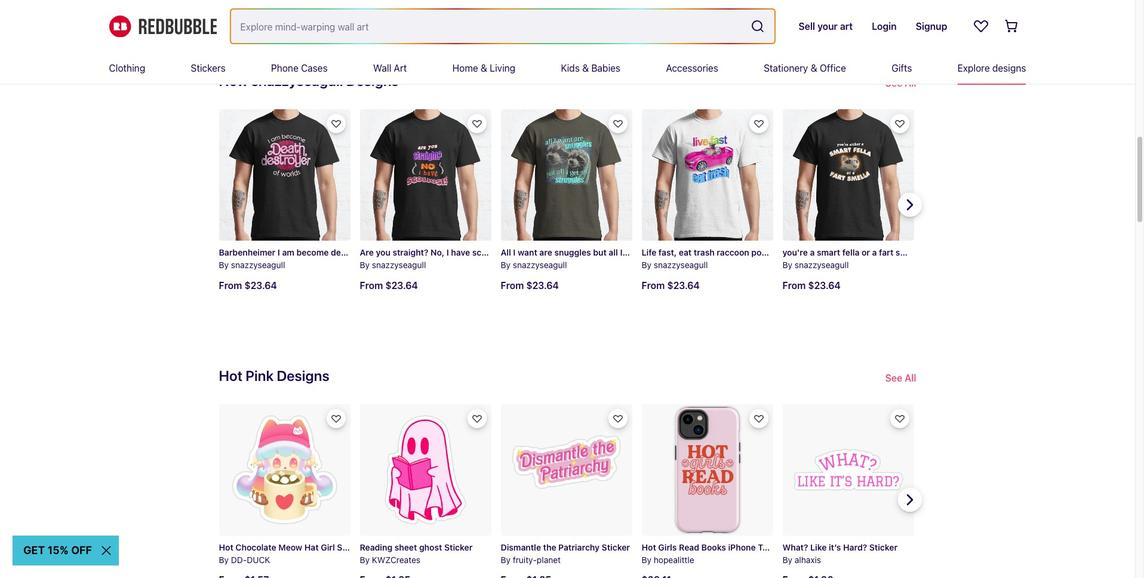 Task type: describe. For each thing, give the bounding box(es) containing it.
patriarchy
[[559, 542, 600, 552]]

3 $23.64 from the left
[[527, 280, 559, 291]]

chocolate
[[236, 542, 276, 552]]

accessories link
[[666, 53, 719, 84]]

stickers
[[191, 63, 226, 73]]

gifts link
[[892, 53, 912, 84]]

2 a from the left
[[873, 247, 877, 258]]

1 a from the left
[[810, 247, 815, 258]]

smella
[[896, 247, 922, 258]]

menu bar containing clothing
[[109, 53, 1027, 84]]

stickers link
[[191, 53, 226, 84]]

kwzcreates
[[372, 555, 421, 565]]

scoliosis
[[472, 247, 507, 258]]

no,
[[431, 247, 445, 258]]

reading
[[360, 542, 393, 552]]

life fast, eat trash raccoon possum word art  classic t-shirt by snazzyseagull
[[642, 247, 881, 270]]

phone cases link
[[271, 53, 328, 84]]

kids
[[561, 63, 580, 73]]

Search term search field
[[231, 10, 746, 43]]

sticker inside dismantle the patriarchy sticker by fruity-planet
[[602, 542, 630, 552]]

$23.64 for life fast, eat trash raccoon possum word art  classic t-shirt by snazzyseagull
[[668, 280, 700, 291]]

classic for art
[[821, 247, 850, 258]]

by inside dismantle the patriarchy sticker by fruity-planet
[[501, 555, 511, 565]]

pink
[[246, 367, 274, 384]]

are you straight? no, i have scoliosis pun classic t-shirt by snazzyseagull
[[360, 247, 586, 270]]

2 by snazzyseagull from the left
[[501, 260, 567, 270]]

wall art link
[[373, 53, 407, 84]]

snazzyseagull inside are you straight? no, i have scoliosis pun classic t-shirt by snazzyseagull
[[372, 260, 426, 270]]

classic for pun
[[527, 247, 556, 258]]

cases
[[301, 63, 328, 73]]

by inside the you're a smart fella or a fart smella classic t-shirt by snazzyseagull
[[783, 260, 793, 270]]

case
[[785, 542, 805, 552]]

or
[[862, 247, 870, 258]]

$23.64 for are you straight? no, i have scoliosis pun classic t-shirt by snazzyseagull
[[386, 280, 418, 291]]

planet
[[537, 555, 561, 565]]

hard?
[[844, 542, 868, 552]]

sticker inside reading sheet ghost sticker by kwzcreates
[[444, 542, 473, 552]]

clothing
[[109, 63, 145, 73]]

the
[[543, 542, 557, 552]]

new
[[219, 72, 248, 89]]

what? like it's hard? sticker by alhaxis
[[783, 542, 898, 565]]

home & living link
[[453, 53, 516, 84]]

duck
[[247, 555, 270, 565]]

art
[[394, 63, 407, 73]]

from for life fast, eat trash raccoon possum word art  classic t-shirt by snazzyseagull
[[642, 280, 665, 291]]

raccoon
[[717, 247, 750, 258]]

by inside what? like it's hard? sticker by alhaxis
[[783, 555, 793, 565]]

accessories
[[666, 63, 719, 73]]

stationery
[[764, 63, 809, 73]]

alhaxis
[[795, 555, 822, 565]]

fart
[[879, 247, 894, 258]]

ghost
[[419, 542, 442, 552]]

sticker inside what? like it's hard? sticker by alhaxis
[[870, 542, 898, 552]]

home
[[453, 63, 478, 73]]

life
[[642, 247, 657, 258]]

shirt for life fast, eat trash raccoon possum word art  classic t-shirt
[[861, 247, 881, 258]]

have
[[451, 247, 470, 258]]

fella
[[843, 247, 860, 258]]

from for you're a smart fella or a fart smella classic t-shirt by snazzyseagull
[[783, 280, 806, 291]]

you're a smart fella or a fart smella classic t-shirt by snazzyseagull
[[783, 247, 983, 270]]

home & living
[[453, 63, 516, 73]]

hot for hot pink designs
[[219, 367, 243, 384]]

you're
[[783, 247, 808, 258]]

from $23.64 for you're a smart fella or a fart smella classic t-shirt by snazzyseagull
[[783, 280, 841, 291]]

straight?
[[393, 247, 429, 258]]

hot for hot girls read books iphone tough case by hopealittle
[[642, 542, 656, 552]]

designs for hot pink designs
[[277, 367, 330, 384]]

& for babies
[[583, 63, 589, 73]]

sticker inside hot chocolate meow hat girl sticker by dd-duck
[[337, 542, 365, 552]]

girls
[[659, 542, 677, 552]]

living
[[490, 63, 516, 73]]

it's
[[829, 542, 841, 552]]

shirt for you're a smart fella or a fart smella classic t-shirt
[[964, 247, 983, 258]]

are
[[360, 247, 374, 258]]

you
[[376, 247, 391, 258]]

fruity-
[[513, 555, 537, 565]]

phone
[[271, 63, 299, 73]]

like
[[811, 542, 827, 552]]

by inside are you straight? no, i have scoliosis pun classic t-shirt by snazzyseagull
[[360, 260, 370, 270]]

books
[[702, 542, 726, 552]]

eat
[[679, 247, 692, 258]]

what?
[[783, 542, 809, 552]]

3 from from the left
[[501, 280, 524, 291]]

art
[[808, 247, 819, 258]]

wall
[[373, 63, 391, 73]]

dismantle the patriarchy sticker by fruity-planet
[[501, 542, 630, 565]]

snazzyseagull inside life fast, eat trash raccoon possum word art  classic t-shirt by snazzyseagull
[[654, 260, 708, 270]]

hopealittle
[[654, 555, 695, 565]]

sheet
[[395, 542, 417, 552]]

by inside hot chocolate meow hat girl sticker by dd-duck
[[219, 555, 229, 565]]

possum
[[752, 247, 784, 258]]



Task type: vqa. For each thing, say whether or not it's contained in the screenshot.


Task type: locate. For each thing, give the bounding box(es) containing it.
&
[[481, 63, 488, 73], [583, 63, 589, 73], [811, 63, 818, 73]]

5 from $23.64 from the left
[[783, 280, 841, 291]]

classic right art
[[821, 247, 850, 258]]

1 from $23.64 from the left
[[219, 280, 277, 291]]

t- for life fast, eat trash raccoon possum word art  classic t-shirt
[[852, 247, 861, 258]]

2 horizontal spatial classic
[[924, 247, 953, 258]]

pun
[[509, 247, 525, 258]]

2 & from the left
[[583, 63, 589, 73]]

3 & from the left
[[811, 63, 818, 73]]

hot pink designs
[[219, 367, 330, 384]]

0 horizontal spatial t-
[[558, 247, 567, 258]]

0 horizontal spatial &
[[481, 63, 488, 73]]

babies
[[592, 63, 621, 73]]

0 horizontal spatial a
[[810, 247, 815, 258]]

5 from from the left
[[783, 280, 806, 291]]

t- right the smella
[[955, 247, 964, 258]]

a right or
[[873, 247, 877, 258]]

4 from $23.64 from the left
[[642, 280, 700, 291]]

2 t- from the left
[[852, 247, 861, 258]]

t-
[[558, 247, 567, 258], [852, 247, 861, 258], [955, 247, 964, 258]]

smart
[[817, 247, 841, 258]]

classic inside life fast, eat trash raccoon possum word art  classic t-shirt by snazzyseagull
[[821, 247, 850, 258]]

shirt for are you straight? no, i have scoliosis pun classic t-shirt
[[567, 247, 586, 258]]

fast,
[[659, 247, 677, 258]]

new snazzyseagull designs
[[219, 72, 399, 89]]

& for living
[[481, 63, 488, 73]]

1 horizontal spatial &
[[583, 63, 589, 73]]

clothing link
[[109, 53, 145, 84]]

2 horizontal spatial shirt
[[964, 247, 983, 258]]

snazzyseagull
[[251, 72, 343, 89], [231, 260, 285, 270], [372, 260, 426, 270], [513, 260, 567, 270], [654, 260, 708, 270], [795, 260, 849, 270]]

tough
[[758, 542, 783, 552]]

explore designs link
[[958, 53, 1027, 84]]

from
[[219, 280, 242, 291], [360, 280, 383, 291], [501, 280, 524, 291], [642, 280, 665, 291], [783, 280, 806, 291]]

3 shirt from the left
[[964, 247, 983, 258]]

1 sticker from the left
[[337, 542, 365, 552]]

from $23.64 for life fast, eat trash raccoon possum word art  classic t-shirt by snazzyseagull
[[642, 280, 700, 291]]

1 horizontal spatial by snazzyseagull
[[501, 260, 567, 270]]

meow
[[279, 542, 302, 552]]

redbubble logo image
[[109, 15, 217, 37]]

t- right pun
[[558, 247, 567, 258]]

2 horizontal spatial t-
[[955, 247, 964, 258]]

2 $23.64 from the left
[[386, 280, 418, 291]]

t- inside life fast, eat trash raccoon possum word art  classic t-shirt by snazzyseagull
[[852, 247, 861, 258]]

stationery & office link
[[764, 53, 847, 84]]

4 $23.64 from the left
[[668, 280, 700, 291]]

sticker right patriarchy
[[602, 542, 630, 552]]

gifts
[[892, 63, 912, 73]]

classic
[[527, 247, 556, 258], [821, 247, 850, 258], [924, 247, 953, 258]]

1 t- from the left
[[558, 247, 567, 258]]

hot chocolate meow hat girl sticker by dd-duck
[[219, 542, 365, 565]]

classic inside the you're a smart fella or a fart smella classic t-shirt by snazzyseagull
[[924, 247, 953, 258]]

hot left the girls
[[642, 542, 656, 552]]

t- for are you straight? no, i have scoliosis pun classic t-shirt
[[558, 247, 567, 258]]

4 sticker from the left
[[870, 542, 898, 552]]

1 vertical spatial designs
[[277, 367, 330, 384]]

0 vertical spatial designs
[[346, 72, 399, 89]]

3 t- from the left
[[955, 247, 964, 258]]

stationery & office
[[764, 63, 847, 73]]

reading sheet ghost sticker by kwzcreates
[[360, 542, 473, 565]]

t- for you're a smart fella or a fart smella classic t-shirt
[[955, 247, 964, 258]]

1 horizontal spatial a
[[873, 247, 877, 258]]

kids & babies link
[[561, 53, 621, 84]]

0 horizontal spatial shirt
[[567, 247, 586, 258]]

classic for smella
[[924, 247, 953, 258]]

& left office
[[811, 63, 818, 73]]

classic right pun
[[527, 247, 556, 258]]

$23.64
[[245, 280, 277, 291], [386, 280, 418, 291], [527, 280, 559, 291], [668, 280, 700, 291], [809, 280, 841, 291]]

1 & from the left
[[481, 63, 488, 73]]

1 horizontal spatial classic
[[821, 247, 850, 258]]

hat
[[305, 542, 319, 552]]

shirt inside life fast, eat trash raccoon possum word art  classic t-shirt by snazzyseagull
[[861, 247, 881, 258]]

by snazzyseagull
[[219, 260, 285, 270], [501, 260, 567, 270]]

dismantle
[[501, 542, 541, 552]]

by
[[219, 260, 229, 270], [360, 260, 370, 270], [501, 260, 511, 270], [642, 260, 652, 270], [783, 260, 793, 270], [219, 555, 229, 565], [360, 555, 370, 565], [501, 555, 511, 565], [642, 555, 652, 565], [783, 555, 793, 565]]

hot inside hot chocolate meow hat girl sticker by dd-duck
[[219, 542, 234, 552]]

1 horizontal spatial shirt
[[861, 247, 881, 258]]

office
[[820, 63, 847, 73]]

4 from from the left
[[642, 280, 665, 291]]

kids & babies
[[561, 63, 621, 73]]

3 classic from the left
[[924, 247, 953, 258]]

word
[[786, 247, 806, 258]]

0 horizontal spatial classic
[[527, 247, 556, 258]]

2 sticker from the left
[[444, 542, 473, 552]]

i
[[447, 247, 449, 258]]

from $23.64
[[219, 280, 277, 291], [360, 280, 418, 291], [501, 280, 559, 291], [642, 280, 700, 291], [783, 280, 841, 291]]

2 shirt from the left
[[861, 247, 881, 258]]

a left smart
[[810, 247, 815, 258]]

classic right the smella
[[924, 247, 953, 258]]

explore
[[958, 63, 990, 73]]

t- inside are you straight? no, i have scoliosis pun classic t-shirt by snazzyseagull
[[558, 247, 567, 258]]

from for are you straight? no, i have scoliosis pun classic t-shirt by snazzyseagull
[[360, 280, 383, 291]]

3 sticker from the left
[[602, 542, 630, 552]]

1 $23.64 from the left
[[245, 280, 277, 291]]

& inside 'link'
[[811, 63, 818, 73]]

designs for new snazzyseagull designs
[[346, 72, 399, 89]]

classic inside are you straight? no, i have scoliosis pun classic t-shirt by snazzyseagull
[[527, 247, 556, 258]]

explore designs
[[958, 63, 1027, 73]]

designs
[[346, 72, 399, 89], [277, 367, 330, 384]]

phone cases
[[271, 63, 328, 73]]

1 horizontal spatial t-
[[852, 247, 861, 258]]

by inside hot girls read books iphone tough case by hopealittle
[[642, 555, 652, 565]]

$23.64 for you're a smart fella or a fart smella classic t-shirt by snazzyseagull
[[809, 280, 841, 291]]

& left living
[[481, 63, 488, 73]]

2 horizontal spatial &
[[811, 63, 818, 73]]

hot inside hot girls read books iphone tough case by hopealittle
[[642, 542, 656, 552]]

menu bar
[[109, 53, 1027, 84]]

3 from $23.64 from the left
[[501, 280, 559, 291]]

shirt inside the you're a smart fella or a fart smella classic t-shirt by snazzyseagull
[[964, 247, 983, 258]]

girl
[[321, 542, 335, 552]]

0 horizontal spatial designs
[[277, 367, 330, 384]]

sticker right girl
[[337, 542, 365, 552]]

hot
[[219, 367, 243, 384], [219, 542, 234, 552], [642, 542, 656, 552]]

1 classic from the left
[[527, 247, 556, 258]]

hot up dd- on the left bottom of page
[[219, 542, 234, 552]]

sticker
[[337, 542, 365, 552], [444, 542, 473, 552], [602, 542, 630, 552], [870, 542, 898, 552]]

sticker right ghost
[[444, 542, 473, 552]]

shirt inside are you straight? no, i have scoliosis pun classic t-shirt by snazzyseagull
[[567, 247, 586, 258]]

designs right pink on the bottom left
[[277, 367, 330, 384]]

hot left pink on the bottom left
[[219, 367, 243, 384]]

read
[[679, 542, 700, 552]]

dd-
[[231, 555, 247, 565]]

trash
[[694, 247, 715, 258]]

1 shirt from the left
[[567, 247, 586, 258]]

sticker right hard?
[[870, 542, 898, 552]]

designs right cases
[[346, 72, 399, 89]]

by inside life fast, eat trash raccoon possum word art  classic t-shirt by snazzyseagull
[[642, 260, 652, 270]]

2 from from the left
[[360, 280, 383, 291]]

iphone
[[729, 542, 756, 552]]

by inside reading sheet ghost sticker by kwzcreates
[[360, 555, 370, 565]]

2 from $23.64 from the left
[[360, 280, 418, 291]]

hot for hot chocolate meow hat girl sticker by dd-duck
[[219, 542, 234, 552]]

t- inside the you're a smart fella or a fart smella classic t-shirt by snazzyseagull
[[955, 247, 964, 258]]

None field
[[231, 10, 775, 43]]

& right kids
[[583, 63, 589, 73]]

designs
[[993, 63, 1027, 73]]

snazzyseagull inside the you're a smart fella or a fart smella classic t-shirt by snazzyseagull
[[795, 260, 849, 270]]

5 $23.64 from the left
[[809, 280, 841, 291]]

& inside "link"
[[583, 63, 589, 73]]

hot girls read books iphone tough case by hopealittle
[[642, 542, 805, 565]]

t- left or
[[852, 247, 861, 258]]

1 by snazzyseagull from the left
[[219, 260, 285, 270]]

0 horizontal spatial by snazzyseagull
[[219, 260, 285, 270]]

& for office
[[811, 63, 818, 73]]

wall art
[[373, 63, 407, 73]]

1 from from the left
[[219, 280, 242, 291]]

2 classic from the left
[[821, 247, 850, 258]]

from $23.64 for are you straight? no, i have scoliosis pun classic t-shirt by snazzyseagull
[[360, 280, 418, 291]]

1 horizontal spatial designs
[[346, 72, 399, 89]]



